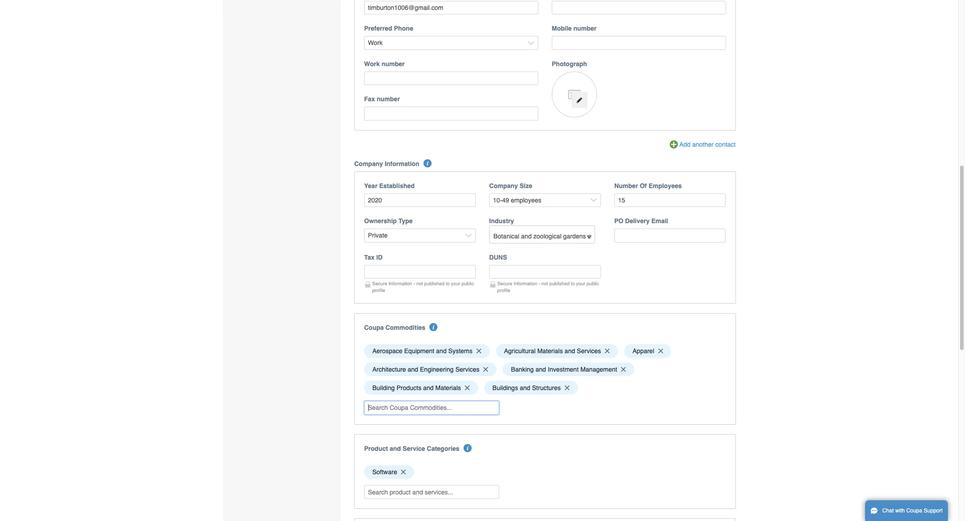 Task type: vqa. For each thing, say whether or not it's contained in the screenshot.
ADD TITLE text field on the bottom of page
no



Task type: describe. For each thing, give the bounding box(es) containing it.
fax number
[[364, 96, 400, 103]]

buildings and structures option
[[484, 381, 578, 395]]

secure for tax id
[[372, 281, 387, 286]]

change image image
[[576, 97, 583, 103]]

year
[[364, 182, 377, 189]]

id
[[376, 254, 383, 261]]

services for agricultural materials and services
[[577, 348, 601, 355]]

another
[[692, 141, 714, 148]]

of
[[640, 182, 647, 189]]

materials inside building products and materials option
[[435, 384, 461, 392]]

additional information image for coupa commodities
[[430, 323, 438, 331]]

type
[[398, 218, 413, 225]]

tax
[[364, 254, 375, 261]]

not for duns
[[541, 281, 548, 286]]

number for mobile number
[[573, 25, 597, 32]]

banking and investment management option
[[503, 363, 634, 376]]

0 vertical spatial coupa
[[364, 324, 384, 331]]

company for company information
[[354, 160, 383, 167]]

published for tax id
[[424, 281, 445, 286]]

work number
[[364, 60, 405, 68]]

management
[[580, 366, 617, 373]]

with
[[895, 508, 905, 514]]

PO Delivery Email text field
[[614, 229, 726, 243]]

phone
[[394, 25, 413, 32]]

apparel
[[633, 348, 654, 355]]

established
[[379, 182, 415, 189]]

work
[[364, 60, 380, 68]]

industry
[[489, 218, 514, 225]]

DUNS text field
[[489, 265, 601, 279]]

additional information image
[[424, 159, 432, 167]]

delivery
[[625, 218, 650, 225]]

building products and materials
[[372, 384, 461, 392]]

materials inside agricultural materials and services option
[[537, 348, 563, 355]]

and left service
[[390, 445, 401, 452]]

contact
[[715, 141, 736, 148]]

add another contact
[[679, 141, 736, 148]]

company information
[[354, 160, 419, 167]]

apparel option
[[624, 344, 671, 358]]

number for work number
[[382, 60, 405, 68]]

ownership type
[[364, 218, 413, 225]]

service
[[403, 445, 425, 452]]

public for duns
[[587, 281, 599, 286]]

add another contact button
[[670, 140, 736, 150]]

- for tax id
[[414, 281, 415, 286]]

chat with coupa support button
[[865, 501, 948, 521]]

chat
[[882, 508, 894, 514]]

product
[[364, 445, 388, 452]]

information for tax id
[[389, 281, 412, 286]]

equipment
[[404, 348, 434, 355]]

products
[[397, 384, 421, 392]]

aerospace equipment and systems option
[[364, 344, 490, 358]]

structures
[[532, 384, 561, 392]]

Industry text field
[[490, 229, 594, 243]]

photograph image
[[552, 72, 597, 117]]



Task type: locate. For each thing, give the bounding box(es) containing it.
information down tax id text field
[[389, 281, 412, 286]]

additional information image
[[430, 323, 438, 331], [464, 444, 472, 452]]

0 horizontal spatial additional information image
[[430, 323, 438, 331]]

add
[[679, 141, 691, 148]]

1 horizontal spatial secure information - not published to your public profile
[[497, 281, 599, 293]]

1 horizontal spatial published
[[549, 281, 570, 286]]

secure information - not published to your public profile for duns
[[497, 281, 599, 293]]

0 horizontal spatial services
[[455, 366, 480, 373]]

po
[[614, 218, 623, 225]]

information for duns
[[514, 281, 537, 286]]

to
[[446, 281, 450, 286], [571, 281, 575, 286]]

Search Coupa Commodities... field
[[364, 401, 499, 415]]

1 your from the left
[[451, 281, 460, 286]]

secure information - not published to your public profile
[[372, 281, 474, 293], [497, 281, 599, 293]]

your
[[451, 281, 460, 286], [576, 281, 585, 286]]

1 vertical spatial selected list box
[[361, 463, 729, 481]]

1 horizontal spatial public
[[587, 281, 599, 286]]

published down tax id text field
[[424, 281, 445, 286]]

Tax ID text field
[[364, 265, 476, 279]]

1 horizontal spatial profile
[[497, 288, 510, 293]]

to down tax id text field
[[446, 281, 450, 286]]

and inside option
[[436, 348, 447, 355]]

services up management
[[577, 348, 601, 355]]

number right fax
[[377, 96, 400, 103]]

buildings
[[492, 384, 518, 392]]

secure for duns
[[497, 281, 512, 286]]

selected list box
[[361, 342, 729, 397], [361, 463, 729, 481]]

secure
[[372, 281, 387, 286], [497, 281, 512, 286]]

1 - from the left
[[414, 281, 415, 286]]

1 public from the left
[[462, 281, 474, 286]]

Fax number text field
[[364, 107, 538, 121]]

company
[[354, 160, 383, 167], [489, 182, 518, 189]]

company up year
[[354, 160, 383, 167]]

commodities
[[386, 324, 425, 331]]

banking and investment management
[[511, 366, 617, 373]]

duns
[[489, 254, 507, 261]]

tax id
[[364, 254, 383, 261]]

Search product and services... field
[[364, 485, 499, 499]]

0 horizontal spatial company
[[354, 160, 383, 167]]

aerospace
[[372, 348, 402, 355]]

services down systems
[[455, 366, 480, 373]]

2 selected list box from the top
[[361, 463, 729, 481]]

0 horizontal spatial coupa
[[364, 324, 384, 331]]

services for architecture and engineering services
[[455, 366, 480, 373]]

0 vertical spatial selected list box
[[361, 342, 729, 397]]

number for fax number
[[377, 96, 400, 103]]

information down duns text box
[[514, 281, 537, 286]]

public
[[462, 281, 474, 286], [587, 281, 599, 286]]

aerospace equipment and systems
[[372, 348, 473, 355]]

to for tax id
[[446, 281, 450, 286]]

1 vertical spatial additional information image
[[464, 444, 472, 452]]

secure down id
[[372, 281, 387, 286]]

investment
[[548, 366, 579, 373]]

2 - from the left
[[539, 281, 540, 286]]

secure information - not published to your public profile for tax id
[[372, 281, 474, 293]]

and inside option
[[536, 366, 546, 373]]

1 to from the left
[[446, 281, 450, 286]]

and
[[436, 348, 447, 355], [565, 348, 575, 355], [408, 366, 418, 373], [536, 366, 546, 373], [423, 384, 434, 392], [520, 384, 530, 392], [390, 445, 401, 452]]

0 horizontal spatial materials
[[435, 384, 461, 392]]

1 horizontal spatial services
[[577, 348, 601, 355]]

coupa up aerospace
[[364, 324, 384, 331]]

company size
[[489, 182, 532, 189]]

1 profile from the left
[[372, 288, 385, 293]]

0 horizontal spatial to
[[446, 281, 450, 286]]

0 horizontal spatial published
[[424, 281, 445, 286]]

2 vertical spatial number
[[377, 96, 400, 103]]

published down duns text box
[[549, 281, 570, 286]]

coupa commodities
[[364, 324, 425, 331]]

mobile
[[552, 25, 572, 32]]

categories
[[427, 445, 459, 452]]

to for duns
[[571, 281, 575, 286]]

employees
[[649, 182, 682, 189]]

company for company size
[[489, 182, 518, 189]]

public for tax id
[[462, 281, 474, 286]]

fax
[[364, 96, 375, 103]]

secure information - not published to your public profile down tax id text field
[[372, 281, 474, 293]]

not
[[416, 281, 423, 286], [541, 281, 548, 286]]

1 selected list box from the top
[[361, 342, 729, 397]]

additional information image right categories
[[464, 444, 472, 452]]

1 vertical spatial materials
[[435, 384, 461, 392]]

not down duns text box
[[541, 281, 548, 286]]

1 horizontal spatial materials
[[537, 348, 563, 355]]

2 secure information - not published to your public profile from the left
[[497, 281, 599, 293]]

company left size
[[489, 182, 518, 189]]

services
[[577, 348, 601, 355], [455, 366, 480, 373]]

0 horizontal spatial secure
[[372, 281, 387, 286]]

coupa
[[364, 324, 384, 331], [906, 508, 922, 514]]

1 secure from the left
[[372, 281, 387, 286]]

and inside "option"
[[520, 384, 530, 392]]

1 vertical spatial coupa
[[906, 508, 922, 514]]

profile for duns
[[497, 288, 510, 293]]

profile
[[372, 288, 385, 293], [497, 288, 510, 293]]

ownership
[[364, 218, 397, 225]]

and down banking
[[520, 384, 530, 392]]

- down tax id text field
[[414, 281, 415, 286]]

selected list box containing software
[[361, 463, 729, 481]]

and down architecture and engineering services option
[[423, 384, 434, 392]]

size
[[520, 182, 532, 189]]

architecture and engineering services option
[[364, 363, 497, 376]]

1 not from the left
[[416, 281, 423, 286]]

1 horizontal spatial coupa
[[906, 508, 922, 514]]

and up banking and investment management option on the bottom right
[[565, 348, 575, 355]]

email
[[651, 218, 668, 225]]

selected list box for product and service categories
[[361, 463, 729, 481]]

architecture
[[372, 366, 406, 373]]

to down duns text box
[[571, 281, 575, 286]]

your down duns text box
[[576, 281, 585, 286]]

selected list box containing aerospace equipment and systems
[[361, 342, 729, 397]]

0 vertical spatial number
[[573, 25, 597, 32]]

1 horizontal spatial company
[[489, 182, 518, 189]]

- down duns text box
[[539, 281, 540, 286]]

0 horizontal spatial not
[[416, 281, 423, 286]]

0 vertical spatial company
[[354, 160, 383, 167]]

1 vertical spatial services
[[455, 366, 480, 373]]

systems
[[448, 348, 473, 355]]

2 your from the left
[[576, 281, 585, 286]]

Work number text field
[[364, 72, 538, 85]]

2 secure from the left
[[497, 281, 512, 286]]

not down tax id text field
[[416, 281, 423, 286]]

year established
[[364, 182, 415, 189]]

2 not from the left
[[541, 281, 548, 286]]

1 horizontal spatial -
[[539, 281, 540, 286]]

1 vertical spatial number
[[382, 60, 405, 68]]

0 vertical spatial materials
[[537, 348, 563, 355]]

- for duns
[[539, 281, 540, 286]]

materials down engineering
[[435, 384, 461, 392]]

number
[[573, 25, 597, 32], [382, 60, 405, 68], [377, 96, 400, 103]]

agricultural
[[504, 348, 536, 355]]

1 horizontal spatial not
[[541, 281, 548, 286]]

2 published from the left
[[549, 281, 570, 286]]

profile for tax id
[[372, 288, 385, 293]]

0 horizontal spatial -
[[414, 281, 415, 286]]

secure down duns
[[497, 281, 512, 286]]

2 to from the left
[[571, 281, 575, 286]]

your down tax id text field
[[451, 281, 460, 286]]

buildings and structures
[[492, 384, 561, 392]]

coupa inside button
[[906, 508, 922, 514]]

engineering
[[420, 366, 454, 373]]

coupa right with
[[906, 508, 922, 514]]

-
[[414, 281, 415, 286], [539, 281, 540, 286]]

agricultural materials and services
[[504, 348, 601, 355]]

materials up investment
[[537, 348, 563, 355]]

Mobile number text field
[[552, 36, 726, 50]]

information
[[385, 160, 419, 167], [389, 281, 412, 286], [514, 281, 537, 286]]

your for tax id
[[451, 281, 460, 286]]

po delivery email
[[614, 218, 668, 225]]

support
[[924, 508, 943, 514]]

architecture and engineering services
[[372, 366, 480, 373]]

Number Of Employees text field
[[614, 193, 726, 207]]

2 profile from the left
[[497, 288, 510, 293]]

and up engineering
[[436, 348, 447, 355]]

Year Established text field
[[364, 193, 476, 207]]

agricultural materials and services option
[[496, 344, 618, 358]]

profile down id
[[372, 288, 385, 293]]

and up building products and materials
[[408, 366, 418, 373]]

preferred phone
[[364, 25, 413, 32]]

secure information - not published to your public profile down duns text box
[[497, 281, 599, 293]]

and right banking
[[536, 366, 546, 373]]

None text field
[[364, 1, 538, 15]]

photograph
[[552, 60, 587, 68]]

0 horizontal spatial secure information - not published to your public profile
[[372, 281, 474, 293]]

information up the established
[[385, 160, 419, 167]]

published
[[424, 281, 445, 286], [549, 281, 570, 286]]

0 horizontal spatial your
[[451, 281, 460, 286]]

building products and materials option
[[364, 381, 478, 395]]

building
[[372, 384, 395, 392]]

additional information image for product and service categories
[[464, 444, 472, 452]]

chat with coupa support
[[882, 508, 943, 514]]

published for duns
[[549, 281, 570, 286]]

banking
[[511, 366, 534, 373]]

your for duns
[[576, 281, 585, 286]]

1 horizontal spatial to
[[571, 281, 575, 286]]

1 horizontal spatial your
[[576, 281, 585, 286]]

profile down duns
[[497, 288, 510, 293]]

1 vertical spatial company
[[489, 182, 518, 189]]

0 horizontal spatial public
[[462, 281, 474, 286]]

2 public from the left
[[587, 281, 599, 286]]

1 horizontal spatial additional information image
[[464, 444, 472, 452]]

number of employees
[[614, 182, 682, 189]]

software option
[[364, 465, 414, 479]]

number right mobile
[[573, 25, 597, 32]]

1 horizontal spatial secure
[[497, 281, 512, 286]]

0 vertical spatial services
[[577, 348, 601, 355]]

materials
[[537, 348, 563, 355], [435, 384, 461, 392]]

mobile number
[[552, 25, 597, 32]]

product and service categories
[[364, 445, 459, 452]]

additional information image up the aerospace equipment and systems option
[[430, 323, 438, 331]]

Role text field
[[552, 1, 726, 15]]

number
[[614, 182, 638, 189]]

1 published from the left
[[424, 281, 445, 286]]

preferred
[[364, 25, 392, 32]]

not for tax id
[[416, 281, 423, 286]]

0 horizontal spatial profile
[[372, 288, 385, 293]]

software
[[372, 469, 397, 476]]

selected list box for coupa commodities
[[361, 342, 729, 397]]

1 secure information - not published to your public profile from the left
[[372, 281, 474, 293]]

0 vertical spatial additional information image
[[430, 323, 438, 331]]

number right work
[[382, 60, 405, 68]]



